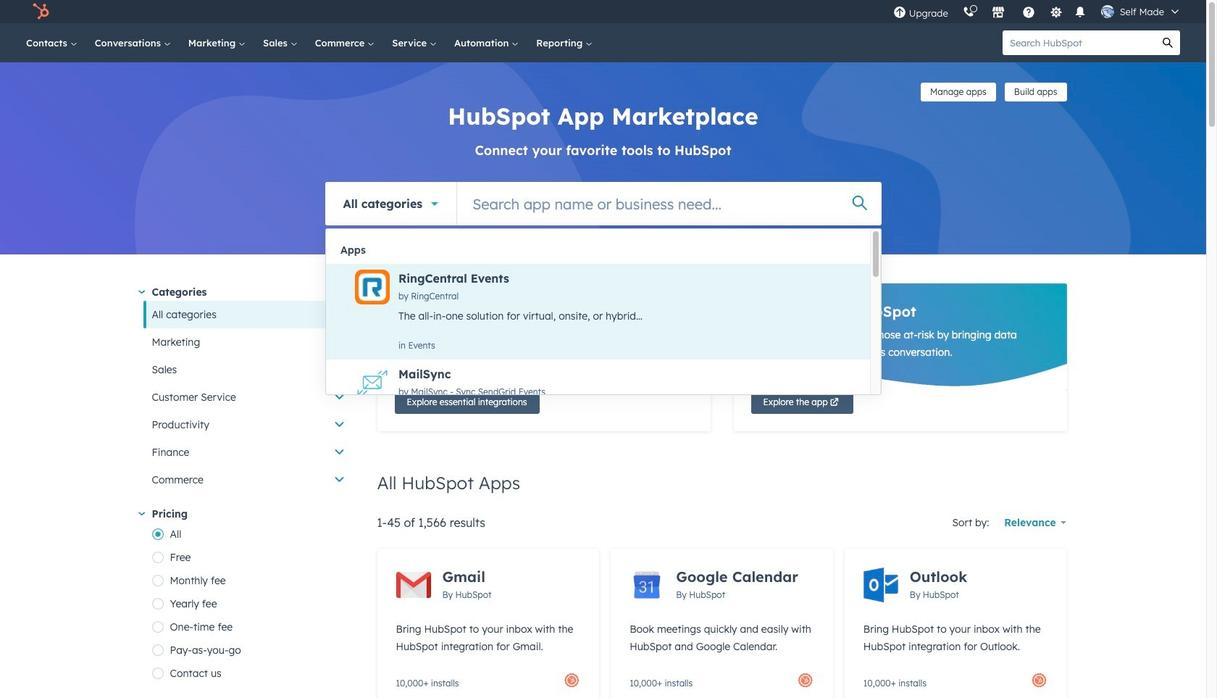 Task type: vqa. For each thing, say whether or not it's contained in the screenshot.
the bottommost caret image
yes



Task type: describe. For each thing, give the bounding box(es) containing it.
ruby anderson image
[[1102, 5, 1115, 18]]

pricing group
[[152, 523, 354, 685]]

2 caret image from the top
[[138, 512, 145, 516]]

marketplaces image
[[992, 7, 1005, 20]]



Task type: locate. For each thing, give the bounding box(es) containing it.
Search HubSpot search field
[[1003, 30, 1156, 55]]

1 caret image from the top
[[138, 290, 145, 294]]

1 vertical spatial caret image
[[138, 512, 145, 516]]

0 vertical spatial caret image
[[138, 290, 145, 294]]

caret image
[[138, 290, 145, 294], [138, 512, 145, 516]]

menu
[[886, 0, 1190, 23]]

Search app name or business need... search field
[[458, 182, 882, 225]]



